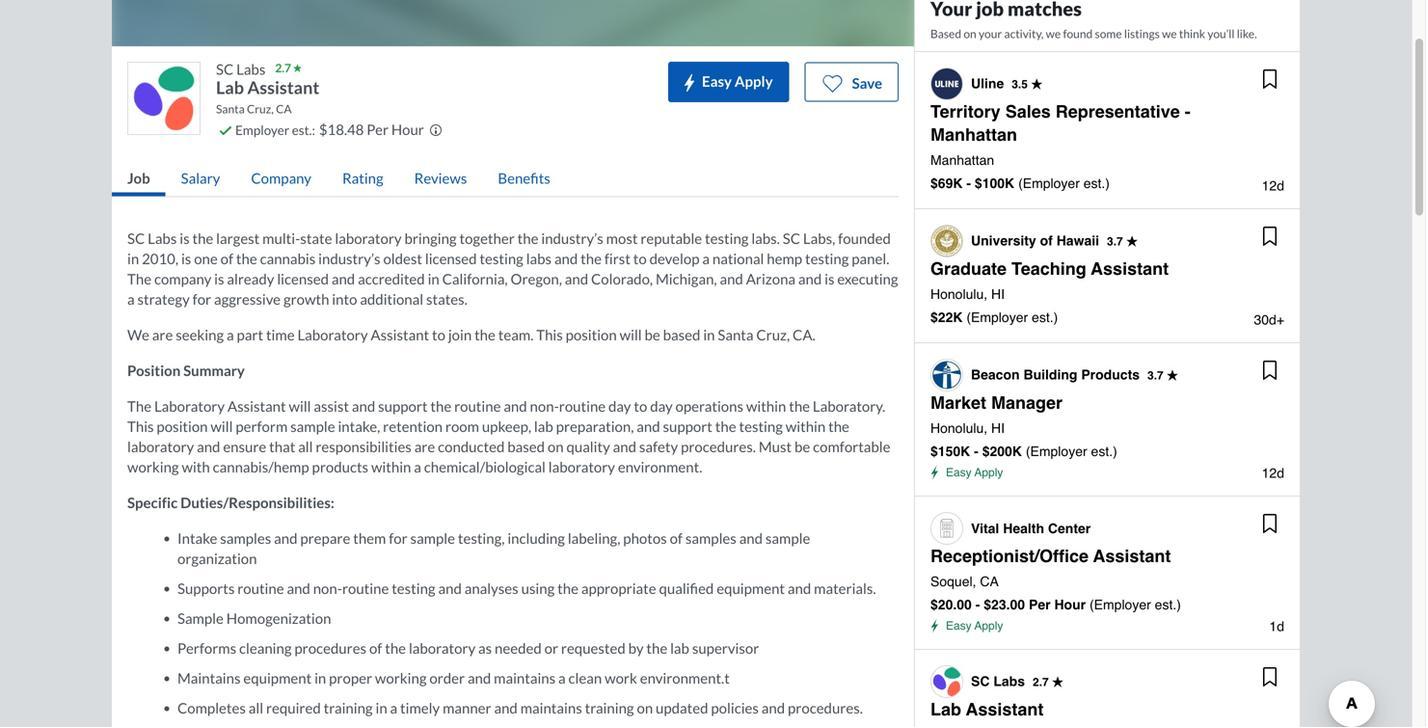 Task type: describe. For each thing, give the bounding box(es) containing it.
the down the laboratory.
[[829, 417, 850, 435]]

the up "room"
[[431, 397, 452, 415]]

labs
[[526, 250, 552, 267]]

representative
[[1056, 102, 1180, 122]]

(employer inside receptionist/office assistant soquel, ca $20.00 - $23.00 per hour (employer est.)
[[1090, 597, 1151, 612]]

health
[[1003, 521, 1045, 536]]

laboratory inside the laboratory assistant will assist and support the routine and non-routine day to day operations within the laboratory. this position will perform sample intake, retention room upkeep, lab preparation, and support the testing within the laboratory and ensure that all responsibilities are conducted based on quality and safety procedures. must be comfortable working with cannabis/hemp products within a chemical/biological laboratory environment.
[[154, 397, 225, 415]]

1 horizontal spatial industry's
[[541, 229, 604, 247]]

sc labs is the largest multi-state laboratory bringing together the industry's most reputable testing labs. sc labs, founded in 2010, is one of the cannabis industry's oldest licensed testing labs and the first to develop a national hemp testing panel. the company is already licensed and accredited in california, oregon, and colorado, michigan, and arizona and is executing a strategy for aggressive growth into additional states.
[[127, 229, 898, 307]]

2 day from the left
[[650, 397, 673, 415]]

national
[[713, 250, 764, 267]]

hour inside receptionist/office assistant soquel, ca $20.00 - $23.00 per hour (employer est.)
[[1055, 597, 1086, 612]]

$20.00
[[931, 597, 972, 612]]

of inside sc labs is the largest multi-state laboratory bringing together the industry's most reputable testing labs. sc labs, founded in 2010, is one of the cannabis industry's oldest licensed testing labs and the first to develop a national hemp testing panel. the company is already licensed and accredited in california, oregon, and colorado, michigan, and arizona and is executing a strategy for aggressive growth into additional states.
[[221, 250, 233, 267]]

in left timely
[[376, 699, 387, 716]]

ensure
[[223, 438, 266, 455]]

the up one
[[192, 229, 213, 247]]

laboratory down the quality
[[549, 458, 615, 475]]

the up labs
[[518, 229, 539, 247]]

labs,
[[803, 229, 835, 247]]

is down one
[[214, 270, 224, 287]]

1 vertical spatial lab
[[931, 700, 962, 719]]

seeking
[[176, 326, 224, 343]]

and left 'safety'
[[613, 438, 637, 455]]

0 horizontal spatial all
[[249, 699, 263, 716]]

1 vertical spatial to
[[432, 326, 446, 343]]

- inside receptionist/office assistant soquel, ca $20.00 - $23.00 per hour (employer est.)
[[976, 597, 980, 612]]

clean
[[569, 669, 602, 687]]

and right labs
[[555, 250, 578, 267]]

routine up sample homogenization
[[237, 579, 284, 597]]

and down must
[[739, 529, 763, 547]]

and down national
[[720, 270, 743, 287]]

1 horizontal spatial santa
[[718, 326, 754, 343]]

0 vertical spatial maintains
[[494, 669, 556, 687]]

based inside the laboratory assistant will assist and support the routine and non-routine day to day operations within the laboratory. this position will perform sample intake, retention room upkeep, lab preparation, and support the testing within the laboratory and ensure that all responsibilities are conducted based on quality and safety procedures. must be comfortable working with cannabis/hemp products within a chemical/biological laboratory environment.
[[508, 438, 545, 455]]

of up proper
[[369, 639, 382, 657]]

$69k
[[931, 176, 963, 191]]

honolulu, inside market manager honolulu, hi $150k - $200k (employer est.)
[[931, 421, 988, 436]]

sc labs 2.7 ★
[[971, 674, 1064, 689]]

operations
[[676, 397, 744, 415]]

and right the manner at bottom left
[[494, 699, 518, 716]]

arizona
[[746, 270, 796, 287]]

santa inside sc labs 2.7 ★ lab assistant santa cruz, ca
[[216, 102, 245, 116]]

performs
[[177, 639, 236, 657]]

routine up "room"
[[454, 397, 501, 415]]

you'll
[[1208, 27, 1235, 41]]

university of hawaii 3.7 ★
[[971, 233, 1138, 248]]

order
[[430, 669, 465, 687]]

bringing
[[405, 229, 457, 247]]

0 vertical spatial within
[[746, 397, 786, 415]]

the left first
[[581, 250, 602, 267]]

testing down labs,
[[805, 250, 849, 267]]

and up homogenization
[[287, 579, 310, 597]]

★ inside 'beacon building products 3.7 ★'
[[1167, 369, 1179, 382]]

sample
[[177, 609, 224, 627]]

work
[[605, 669, 637, 687]]

are inside the laboratory assistant will assist and support the routine and non-routine day to day operations within the laboratory. this position will perform sample intake, retention room upkeep, lab preparation, and support the testing within the laboratory and ensure that all responsibilities are conducted based on quality and safety procedures. must be comfortable working with cannabis/hemp products within a chemical/biological laboratory environment.
[[414, 438, 435, 455]]

join
[[448, 326, 472, 343]]

hi inside the graduate teaching assistant honolulu, hi $22k (employer est.)
[[992, 286, 1005, 302]]

apply for market
[[975, 466, 1003, 479]]

2 manhattan from the top
[[931, 152, 995, 168]]

2 training from the left
[[585, 699, 634, 716]]

2 vertical spatial within
[[371, 458, 411, 475]]

using
[[521, 579, 555, 597]]

procedures
[[295, 639, 367, 657]]

$23.00
[[984, 597, 1025, 612]]

0 vertical spatial sc labs logo image
[[130, 65, 198, 132]]

1 vertical spatial maintains
[[521, 699, 582, 716]]

2.7 for sc labs 2.7 ★
[[1033, 676, 1049, 689]]

and left analyses at the left
[[438, 579, 462, 597]]

required
[[266, 699, 321, 716]]

or
[[545, 639, 558, 657]]

★ inside sc labs 2.7 ★ lab assistant santa cruz, ca
[[293, 63, 302, 73]]

sales
[[1006, 102, 1051, 122]]

assistant inside the laboratory assistant will assist and support the routine and non-routine day to day operations within the laboratory. this position will perform sample intake, retention room upkeep, lab preparation, and support the testing within the laboratory and ensure that all responsibilities are conducted based on quality and safety procedures. must be comfortable working with cannabis/hemp products within a chemical/biological laboratory environment.
[[228, 397, 286, 415]]

assistant inside sc labs 2.7 ★ lab assistant santa cruz, ca
[[247, 77, 320, 98]]

products
[[312, 458, 368, 475]]

testing down together
[[480, 250, 524, 267]]

0 horizontal spatial per
[[367, 121, 389, 138]]

found
[[1063, 27, 1093, 41]]

1 horizontal spatial on
[[637, 699, 653, 716]]

in up states.
[[428, 270, 440, 287]]

and up upkeep, in the left bottom of the page
[[504, 397, 527, 415]]

teaching
[[1012, 259, 1087, 279]]

1d
[[1270, 619, 1285, 634]]

1 vertical spatial sc labs logo image
[[932, 666, 963, 697]]

in left 2010,
[[127, 250, 139, 267]]

testing left analyses at the left
[[392, 579, 436, 597]]

supports
[[177, 579, 235, 597]]

for inside sc labs is the largest multi-state laboratory bringing together the industry's most reputable testing labs. sc labs, founded in 2010, is one of the cannabis industry's oldest licensed testing labs and the first to develop a national hemp testing panel. the company is already licensed and accredited in california, oregon, and colorado, michigan, and arizona and is executing a strategy for aggressive growth into additional states.
[[193, 290, 211, 307]]

1 horizontal spatial sample
[[410, 529, 455, 547]]

colorado,
[[591, 270, 653, 287]]

1 vertical spatial lab
[[670, 639, 690, 657]]

cannabis
[[260, 250, 316, 267]]

materials.
[[814, 579, 876, 597]]

the up already
[[236, 250, 257, 267]]

0 horizontal spatial hour
[[391, 121, 424, 138]]

vital
[[971, 521, 999, 536]]

environment.
[[618, 458, 702, 475]]

is up company
[[180, 229, 190, 247]]

laboratory up with
[[127, 438, 194, 455]]

- inside market manager honolulu, hi $150k - $200k (employer est.)
[[974, 444, 979, 459]]

2 samples from the left
[[686, 529, 737, 547]]

labeling,
[[568, 529, 621, 547]]

0 vertical spatial support
[[378, 397, 428, 415]]

honolulu, inside the graduate teaching assistant honolulu, hi $22k (employer est.)
[[931, 286, 988, 302]]

easy apply button
[[668, 62, 790, 102]]

2010,
[[142, 250, 178, 267]]

routine down them
[[342, 579, 389, 597]]

aggressive
[[214, 290, 281, 307]]

retention
[[383, 417, 443, 435]]

easy apply inside button
[[702, 72, 773, 90]]

0 vertical spatial position
[[566, 326, 617, 343]]

0 horizontal spatial licensed
[[277, 270, 329, 287]]

est.) inside receptionist/office assistant soquel, ca $20.00 - $23.00 per hour (employer est.)
[[1155, 597, 1181, 612]]

for inside intake samples and prepare them for sample testing, including labeling, photos of samples and sample organization
[[389, 529, 408, 547]]

$22k
[[931, 310, 963, 325]]

0 horizontal spatial are
[[152, 326, 173, 343]]

as
[[478, 639, 492, 657]]

$100k
[[975, 176, 1015, 191]]

receptionist/office assistant soquel, ca $20.00 - $23.00 per hour (employer est.)
[[931, 546, 1181, 612]]

perform
[[236, 417, 288, 435]]

the inside the laboratory assistant will assist and support the routine and non-routine day to day operations within the laboratory. this position will perform sample intake, retention room upkeep, lab preparation, and support the testing within the laboratory and ensure that all responsibilities are conducted based on quality and safety procedures. must be comfortable working with cannabis/hemp products within a chemical/biological laboratory environment.
[[127, 397, 151, 415]]

territory
[[931, 102, 1001, 122]]

university of hawaii logo image
[[932, 226, 963, 257]]

reputable
[[641, 229, 702, 247]]

cruz, inside sc labs 2.7 ★ lab assistant santa cruz, ca
[[247, 102, 274, 116]]

company
[[154, 270, 211, 287]]

receptionist/office assistant link
[[931, 546, 1171, 566]]

and left prepare
[[274, 529, 298, 547]]

laboratory inside sc labs is the largest multi-state laboratory bringing together the industry's most reputable testing labs. sc labs, founded in 2010, is one of the cannabis industry's oldest licensed testing labs and the first to develop a national hemp testing panel. the company is already licensed and accredited in california, oregon, and colorado, michigan, and arizona and is executing a strategy for aggressive growth into additional states.
[[335, 229, 402, 247]]

0 horizontal spatial industry's
[[318, 250, 381, 267]]

★ inside university of hawaii 3.7 ★
[[1127, 235, 1138, 248]]

hi inside market manager honolulu, hi $150k - $200k (employer est.)
[[992, 421, 1005, 436]]

position
[[127, 361, 181, 379]]

a inside the laboratory assistant will assist and support the routine and non-routine day to day operations within the laboratory. this position will perform sample intake, retention room upkeep, lab preparation, and support the testing within the laboratory and ensure that all responsibilities are conducted based on quality and safety procedures. must be comfortable working with cannabis/hemp products within a chemical/biological laboratory environment.
[[414, 458, 421, 475]]

additional
[[360, 290, 423, 307]]

cleaning
[[239, 639, 292, 657]]

0 vertical spatial will
[[620, 326, 642, 343]]

updated
[[656, 699, 708, 716]]

proper
[[329, 669, 372, 687]]

per inside receptionist/office assistant soquel, ca $20.00 - $23.00 per hour (employer est.)
[[1029, 597, 1051, 612]]

supervisor
[[692, 639, 759, 657]]

the inside sc labs is the largest multi-state laboratory bringing together the industry's most reputable testing labs. sc labs, founded in 2010, is one of the cannabis industry's oldest licensed testing labs and the first to develop a national hemp testing panel. the company is already licensed and accredited in california, oregon, and colorado, michigan, and arizona and is executing a strategy for aggressive growth into additional states.
[[127, 270, 151, 287]]

$200k
[[982, 444, 1022, 459]]

activity,
[[1005, 27, 1044, 41]]

the up timely
[[385, 639, 406, 657]]

est.) inside "territory sales representative - manhattan manhattan $69k - $100k (employer est.)"
[[1084, 176, 1110, 191]]

easy apply for market
[[946, 466, 1003, 479]]

in down michigan,
[[703, 326, 715, 343]]

and right policies
[[762, 699, 785, 716]]

photos
[[623, 529, 667, 547]]

be inside the laboratory assistant will assist and support the routine and non-routine day to day operations within the laboratory. this position will perform sample intake, retention room upkeep, lab preparation, and support the testing within the laboratory and ensure that all responsibilities are conducted based on quality and safety procedures. must be comfortable working with cannabis/hemp products within a chemical/biological laboratory environment.
[[795, 438, 810, 455]]

assistant inside receptionist/office assistant soquel, ca $20.00 - $23.00 per hour (employer est.)
[[1093, 546, 1171, 566]]

prepare
[[300, 529, 350, 547]]

university
[[971, 233, 1037, 248]]

and right oregon,
[[565, 270, 588, 287]]

maintains equipment in proper working order and maintains a clean work environment.t
[[177, 669, 730, 687]]

needed
[[495, 639, 542, 657]]

the right by on the bottom left of the page
[[647, 639, 668, 657]]

vital health center
[[971, 521, 1091, 536]]

to inside sc labs is the largest multi-state laboratory bringing together the industry's most reputable testing labs. sc labs, founded in 2010, is one of the cannabis industry's oldest licensed testing labs and the first to develop a national hemp testing panel. the company is already licensed and accredited in california, oregon, and colorado, michigan, and arizona and is executing a strategy for aggressive growth into additional states.
[[633, 250, 647, 267]]

requested
[[561, 639, 626, 657]]

0 horizontal spatial non-
[[313, 579, 342, 597]]

$150k
[[931, 444, 971, 459]]

0 horizontal spatial be
[[645, 326, 660, 343]]

analyses
[[465, 579, 519, 597]]

specific duties/responsibilities:
[[127, 494, 335, 511]]

specific
[[127, 494, 178, 511]]

the up must
[[789, 397, 810, 415]]

and up 'safety'
[[637, 417, 660, 435]]

a left strategy
[[127, 290, 135, 307]]

est.) inside the graduate teaching assistant honolulu, hi $22k (employer est.)
[[1032, 310, 1058, 325]]

your
[[979, 27, 1002, 41]]

procedures. inside the laboratory assistant will assist and support the routine and non-routine day to day operations within the laboratory. this position will perform sample intake, retention room upkeep, lab preparation, and support the testing within the laboratory and ensure that all responsibilities are conducted based on quality and safety procedures. must be comfortable working with cannabis/hemp products within a chemical/biological laboratory environment.
[[681, 438, 756, 455]]

1 horizontal spatial working
[[375, 669, 427, 687]]

1 horizontal spatial cruz,
[[757, 326, 790, 343]]

building
[[1024, 367, 1078, 382]]

manager
[[991, 393, 1063, 413]]

graduate teaching assistant honolulu, hi $22k (employer est.)
[[931, 259, 1169, 325]]

working inside the laboratory assistant will assist and support the routine and non-routine day to day operations within the laboratory. this position will perform sample intake, retention room upkeep, lab preparation, and support the testing within the laboratory and ensure that all responsibilities are conducted based on quality and safety procedures. must be comfortable working with cannabis/hemp products within a chemical/biological laboratory environment.
[[127, 458, 179, 475]]

2 horizontal spatial sample
[[766, 529, 810, 547]]

ca inside sc labs 2.7 ★ lab assistant santa cruz, ca
[[276, 102, 292, 116]]

testing up national
[[705, 229, 749, 247]]

uline 3.5 ★
[[971, 76, 1043, 91]]

accredited
[[358, 270, 425, 287]]

0 horizontal spatial will
[[211, 417, 233, 435]]

lab inside the laboratory assistant will assist and support the routine and non-routine day to day operations within the laboratory. this position will perform sample intake, retention room upkeep, lab preparation, and support the testing within the laboratory and ensure that all responsibilities are conducted based on quality and safety procedures. must be comfortable working with cannabis/hemp products within a chemical/biological laboratory environment.
[[534, 417, 553, 435]]

- right $69k
[[967, 176, 971, 191]]

and down as
[[468, 669, 491, 687]]

1 horizontal spatial support
[[663, 417, 713, 435]]

most
[[606, 229, 638, 247]]

a up michigan,
[[703, 250, 710, 267]]

sample inside the laboratory assistant will assist and support the routine and non-routine day to day operations within the laboratory. this position will perform sample intake, retention room upkeep, lab preparation, and support the testing within the laboratory and ensure that all responsibilities are conducted based on quality and safety procedures. must be comfortable working with cannabis/hemp products within a chemical/biological laboratory environment.
[[290, 417, 335, 435]]

(employer inside the graduate teaching assistant honolulu, hi $22k (employer est.)
[[967, 310, 1028, 325]]

manner
[[443, 699, 491, 716]]

employer
[[235, 122, 290, 138]]

them
[[353, 529, 386, 547]]

a left part
[[227, 326, 234, 343]]



Task type: vqa. For each thing, say whether or not it's contained in the screenshot.
the leftmost Cath
no



Task type: locate. For each thing, give the bounding box(es) containing it.
santa down arizona
[[718, 326, 754, 343]]

0 vertical spatial to
[[633, 250, 647, 267]]

sc labs logo image up the job
[[130, 65, 198, 132]]

1 vertical spatial support
[[663, 417, 713, 435]]

industry's
[[541, 229, 604, 247], [318, 250, 381, 267]]

on
[[964, 27, 977, 41], [548, 438, 564, 455], [637, 699, 653, 716]]

sc labs logo image up lab assistant link
[[932, 666, 963, 697]]

0 vertical spatial per
[[367, 121, 389, 138]]

sample
[[290, 417, 335, 435], [410, 529, 455, 547], [766, 529, 810, 547]]

based
[[663, 326, 701, 343], [508, 438, 545, 455]]

0 vertical spatial working
[[127, 458, 179, 475]]

rating
[[342, 169, 384, 186]]

in left proper
[[314, 669, 326, 687]]

1 vertical spatial hour
[[1055, 597, 1086, 612]]

1 horizontal spatial will
[[289, 397, 311, 415]]

manhattan up $69k
[[931, 152, 995, 168]]

sample homogenization
[[177, 609, 331, 627]]

apply right bolt image
[[735, 72, 773, 90]]

graduate teaching assistant link
[[931, 259, 1169, 279]]

1 horizontal spatial we
[[1162, 27, 1177, 41]]

state
[[300, 229, 332, 247]]

-
[[1185, 102, 1191, 122], [967, 176, 971, 191], [974, 444, 979, 459], [976, 597, 980, 612]]

0 vertical spatial cruz,
[[247, 102, 274, 116]]

all right that at the left of page
[[298, 438, 313, 455]]

easy apply down $20.00
[[946, 619, 1003, 633]]

1 vertical spatial within
[[786, 417, 826, 435]]

licensed
[[425, 250, 477, 267], [277, 270, 329, 287]]

0 vertical spatial licensed
[[425, 250, 477, 267]]

labs inside sc labs 2.7 ★ lab assistant santa cruz, ca
[[236, 60, 266, 78]]

lab inside sc labs 2.7 ★ lab assistant santa cruz, ca
[[216, 77, 244, 98]]

per right $23.00
[[1029, 597, 1051, 612]]

panel.
[[852, 250, 890, 267]]

sc inside sc labs 2.7 ★ lab assistant santa cruz, ca
[[216, 60, 234, 78]]

policies
[[711, 699, 759, 716]]

maintains
[[494, 669, 556, 687], [521, 699, 582, 716]]

apply down $23.00
[[975, 619, 1003, 633]]

routine up preparation,
[[559, 397, 606, 415]]

sc labs 2.7 ★ lab assistant santa cruz, ca
[[216, 60, 320, 116]]

assistant inside the graduate teaching assistant honolulu, hi $22k (employer est.)
[[1091, 259, 1169, 279]]

in
[[127, 250, 139, 267], [428, 270, 440, 287], [703, 326, 715, 343], [314, 669, 326, 687], [376, 699, 387, 716]]

and up into
[[332, 270, 355, 287]]

(employer inside "territory sales representative - manhattan manhattan $69k - $100k (employer est.)"
[[1019, 176, 1080, 191]]

laboratory up "oldest"
[[335, 229, 402, 247]]

1 hi from the top
[[992, 286, 1005, 302]]

0 horizontal spatial day
[[609, 397, 631, 415]]

1 vertical spatial are
[[414, 438, 435, 455]]

cruz, up employer
[[247, 102, 274, 116]]

be down colorado,
[[645, 326, 660, 343]]

1 vertical spatial 2.7
[[1033, 676, 1049, 689]]

1 horizontal spatial labs
[[236, 60, 266, 78]]

★ inside sc labs 2.7 ★
[[1052, 676, 1064, 689]]

0 horizontal spatial 2.7
[[275, 61, 291, 75]]

appropriate
[[581, 579, 656, 597]]

2.7 inside sc labs 2.7 ★
[[1033, 676, 1049, 689]]

2 hi from the top
[[992, 421, 1005, 436]]

1 horizontal spatial hour
[[1055, 597, 1086, 612]]

lab assistant
[[931, 700, 1044, 719]]

$18.48 per hour
[[319, 121, 424, 138]]

0 vertical spatial non-
[[530, 397, 559, 415]]

one
[[194, 250, 218, 267]]

on inside the laboratory assistant will assist and support the routine and non-routine day to day operations within the laboratory. this position will perform sample intake, retention room upkeep, lab preparation, and support the testing within the laboratory and ensure that all responsibilities are conducted based on quality and safety procedures. must be comfortable working with cannabis/hemp products within a chemical/biological laboratory environment.
[[548, 438, 564, 455]]

0 vertical spatial labs
[[236, 60, 266, 78]]

testing inside the laboratory assistant will assist and support the routine and non-routine day to day operations within the laboratory. this position will perform sample intake, retention room upkeep, lab preparation, and support the testing within the laboratory and ensure that all responsibilities are conducted based on quality and safety procedures. must be comfortable working with cannabis/hemp products within a chemical/biological laboratory environment.
[[739, 417, 783, 435]]

job
[[127, 169, 150, 186]]

growth
[[283, 290, 329, 307]]

12d for market manager
[[1262, 465, 1285, 481]]

2 vertical spatial easy apply
[[946, 619, 1003, 633]]

1 vertical spatial on
[[548, 438, 564, 455]]

0 horizontal spatial on
[[548, 438, 564, 455]]

and up with
[[197, 438, 220, 455]]

the down 2010,
[[127, 270, 151, 287]]

samples up organization
[[220, 529, 271, 547]]

position inside the laboratory assistant will assist and support the routine and non-routine day to day operations within the laboratory. this position will perform sample intake, retention room upkeep, lab preparation, and support the testing within the laboratory and ensure that all responsibilities are conducted based on quality and safety procedures. must be comfortable working with cannabis/hemp products within a chemical/biological laboratory environment.
[[157, 417, 208, 435]]

0 vertical spatial be
[[645, 326, 660, 343]]

2 horizontal spatial on
[[964, 27, 977, 41]]

benefits
[[498, 169, 551, 186]]

1 vertical spatial for
[[389, 529, 408, 547]]

0 vertical spatial 3.7
[[1107, 235, 1123, 248]]

the down the operations
[[715, 417, 736, 435]]

1 horizontal spatial training
[[585, 699, 634, 716]]

support
[[378, 397, 428, 415], [663, 417, 713, 435]]

upkeep,
[[482, 417, 531, 435]]

within
[[746, 397, 786, 415], [786, 417, 826, 435], [371, 458, 411, 475]]

(employer right $100k
[[1019, 176, 1080, 191]]

santa
[[216, 102, 245, 116], [718, 326, 754, 343]]

0 vertical spatial lab
[[534, 417, 553, 435]]

will down colorado,
[[620, 326, 642, 343]]

0 vertical spatial 2.7
[[275, 61, 291, 75]]

0 vertical spatial on
[[964, 27, 977, 41]]

lab
[[534, 417, 553, 435], [670, 639, 690, 657]]

12d
[[1262, 178, 1285, 193], [1262, 465, 1285, 481]]

2 we from the left
[[1162, 27, 1177, 41]]

(employer down receptionist/office assistant link
[[1090, 597, 1151, 612]]

maintains down clean
[[521, 699, 582, 716]]

0 horizontal spatial we
[[1046, 27, 1061, 41]]

0 vertical spatial hour
[[391, 121, 424, 138]]

ca
[[276, 102, 292, 116], [980, 574, 999, 589]]

1 training from the left
[[324, 699, 373, 716]]

laboratory up order
[[409, 639, 476, 657]]

company
[[251, 169, 311, 186]]

a left clean
[[558, 669, 566, 687]]

0 horizontal spatial support
[[378, 397, 428, 415]]

0 vertical spatial based
[[663, 326, 701, 343]]

0 vertical spatial apply
[[735, 72, 773, 90]]

2 vertical spatial to
[[634, 397, 647, 415]]

est.) inside market manager honolulu, hi $150k - $200k (employer est.)
[[1091, 444, 1118, 459]]

based down michigan,
[[663, 326, 701, 343]]

3.5
[[1012, 78, 1028, 91]]

1 horizontal spatial are
[[414, 438, 435, 455]]

0 vertical spatial 12d
[[1262, 178, 1285, 193]]

2 the from the top
[[127, 397, 151, 415]]

labs up 2010,
[[148, 229, 177, 247]]

1 manhattan from the top
[[931, 125, 1018, 145]]

1 horizontal spatial 2.7
[[1033, 676, 1049, 689]]

1 horizontal spatial lab
[[931, 700, 962, 719]]

0 horizontal spatial equipment
[[243, 669, 312, 687]]

1 vertical spatial working
[[375, 669, 427, 687]]

3.7 for graduate teaching assistant
[[1107, 235, 1123, 248]]

(employer
[[1019, 176, 1080, 191], [967, 310, 1028, 325], [1026, 444, 1088, 459], [1090, 597, 1151, 612]]

0 horizontal spatial based
[[508, 438, 545, 455]]

2.7 up lab assistant link
[[1033, 676, 1049, 689]]

1 vertical spatial labs
[[148, 229, 177, 247]]

will left the assist
[[289, 397, 311, 415]]

1 12d from the top
[[1262, 178, 1285, 193]]

1 vertical spatial industry's
[[318, 250, 381, 267]]

★
[[293, 63, 302, 73], [1031, 78, 1043, 91], [1127, 235, 1138, 248], [1167, 369, 1179, 382], [1052, 676, 1064, 689]]

day up preparation,
[[609, 397, 631, 415]]

sc for sc labs 2.7 ★ lab assistant santa cruz, ca
[[216, 60, 234, 78]]

already
[[227, 270, 274, 287]]

2 horizontal spatial will
[[620, 326, 642, 343]]

to up 'safety'
[[634, 397, 647, 415]]

1 vertical spatial laboratory
[[154, 397, 225, 415]]

labs for largest
[[148, 229, 177, 247]]

0 horizontal spatial laboratory
[[154, 397, 225, 415]]

1 horizontal spatial lab
[[670, 639, 690, 657]]

of up teaching
[[1040, 233, 1053, 248]]

2.7 inside sc labs 2.7 ★ lab assistant santa cruz, ca
[[275, 61, 291, 75]]

must
[[759, 438, 792, 455]]

0 vertical spatial this
[[536, 326, 563, 343]]

equipment down cleaning on the bottom left of the page
[[243, 669, 312, 687]]

0 horizontal spatial this
[[127, 417, 154, 435]]

sc for sc labs is the largest multi-state laboratory bringing together the industry's most reputable testing labs. sc labs, founded in 2010, is one of the cannabis industry's oldest licensed testing labs and the first to develop a national hemp testing panel. the company is already licensed and accredited in california, oregon, and colorado, michigan, and arizona and is executing a strategy for aggressive growth into additional states.
[[127, 229, 145, 247]]

1 honolulu, from the top
[[931, 286, 988, 302]]

employer est. :
[[235, 122, 315, 138]]

is
[[180, 229, 190, 247], [181, 250, 191, 267], [214, 270, 224, 287], [825, 270, 835, 287]]

1 vertical spatial equipment
[[243, 669, 312, 687]]

honolulu, up $22k
[[931, 286, 988, 302]]

territory sales representative - manhattan manhattan $69k - $100k (employer est.)
[[931, 102, 1191, 191]]

1 vertical spatial this
[[127, 417, 154, 435]]

summary
[[183, 361, 245, 379]]

★ inside "uline 3.5 ★"
[[1031, 78, 1043, 91]]

the right join
[[475, 326, 496, 343]]

12d for territory sales representative - manhattan
[[1262, 178, 1285, 193]]

0 horizontal spatial ca
[[276, 102, 292, 116]]

easy apply for receptionist/office
[[946, 619, 1003, 633]]

1 horizontal spatial equipment
[[717, 579, 785, 597]]

easy for market
[[946, 466, 972, 479]]

reviews
[[414, 169, 467, 186]]

working up timely
[[375, 669, 427, 687]]

3.7 inside university of hawaii 3.7 ★
[[1107, 235, 1123, 248]]

:
[[312, 122, 315, 138]]

1 vertical spatial easy
[[946, 466, 972, 479]]

0 horizontal spatial sample
[[290, 417, 335, 435]]

0 vertical spatial equipment
[[717, 579, 785, 597]]

part
[[237, 326, 263, 343]]

0 vertical spatial ca
[[276, 102, 292, 116]]

honolulu, up $150k
[[931, 421, 988, 436]]

0 vertical spatial honolulu,
[[931, 286, 988, 302]]

this right team.
[[536, 326, 563, 343]]

products
[[1081, 367, 1140, 382]]

that
[[269, 438, 295, 455]]

responsibilities
[[316, 438, 412, 455]]

hi down graduate
[[992, 286, 1005, 302]]

support up retention
[[378, 397, 428, 415]]

apply inside button
[[735, 72, 773, 90]]

0 horizontal spatial training
[[324, 699, 373, 716]]

and down hemp
[[798, 270, 822, 287]]

1 we from the left
[[1046, 27, 1061, 41]]

are
[[152, 326, 173, 343], [414, 438, 435, 455]]

easy inside button
[[702, 72, 732, 90]]

1 samples from the left
[[220, 529, 271, 547]]

testing,
[[458, 529, 505, 547]]

states.
[[426, 290, 468, 307]]

sc
[[216, 60, 234, 78], [127, 229, 145, 247], [783, 229, 800, 247], [971, 674, 990, 689]]

0 vertical spatial industry's
[[541, 229, 604, 247]]

easy apply right bolt image
[[702, 72, 773, 90]]

labs.
[[752, 229, 780, 247]]

save
[[852, 74, 882, 91]]

procedures. right policies
[[788, 699, 863, 716]]

1 horizontal spatial sc labs logo image
[[932, 666, 963, 697]]

1 horizontal spatial 3.7
[[1148, 369, 1164, 382]]

first
[[605, 250, 631, 267]]

3.7 for market manager
[[1148, 369, 1164, 382]]

santa up employer
[[216, 102, 245, 116]]

sample down must
[[766, 529, 810, 547]]

training
[[324, 699, 373, 716], [585, 699, 634, 716]]

will
[[620, 326, 642, 343], [289, 397, 311, 415], [211, 417, 233, 435]]

the right using
[[558, 579, 579, 597]]

sc for sc labs 2.7 ★
[[971, 674, 990, 689]]

we left think
[[1162, 27, 1177, 41]]

to left join
[[432, 326, 446, 343]]

strategy
[[137, 290, 190, 307]]

samples
[[220, 529, 271, 547], [686, 529, 737, 547]]

- right $20.00
[[976, 597, 980, 612]]

1 vertical spatial per
[[1029, 597, 1051, 612]]

1 day from the left
[[609, 397, 631, 415]]

2.7 for sc labs 2.7 ★ lab assistant santa cruz, ca
[[275, 61, 291, 75]]

(employer right $200k in the right bottom of the page
[[1026, 444, 1088, 459]]

this
[[536, 326, 563, 343], [127, 417, 154, 435]]

this down position at the left of the page
[[127, 417, 154, 435]]

(employer inside market manager honolulu, hi $150k - $200k (employer est.)
[[1026, 444, 1088, 459]]

soquel,
[[931, 574, 977, 589]]

0 vertical spatial for
[[193, 290, 211, 307]]

a down retention
[[414, 458, 421, 475]]

1 horizontal spatial licensed
[[425, 250, 477, 267]]

is left one
[[181, 250, 191, 267]]

equipment
[[717, 579, 785, 597], [243, 669, 312, 687]]

time
[[266, 326, 295, 343]]

0 horizontal spatial position
[[157, 417, 208, 435]]

lab right upkeep, in the left bottom of the page
[[534, 417, 553, 435]]

1 vertical spatial procedures.
[[788, 699, 863, 716]]

uline logo image
[[932, 68, 963, 99]]

sample down the assist
[[290, 417, 335, 435]]

1 vertical spatial easy apply
[[946, 466, 1003, 479]]

2 12d from the top
[[1262, 465, 1285, 481]]

0 horizontal spatial cruz,
[[247, 102, 274, 116]]

ca up the employer est. :
[[276, 102, 292, 116]]

and up intake,
[[352, 397, 375, 415]]

laboratory.
[[813, 397, 886, 415]]

3.7
[[1107, 235, 1123, 248], [1148, 369, 1164, 382]]

1 horizontal spatial all
[[298, 438, 313, 455]]

1 horizontal spatial non-
[[530, 397, 559, 415]]

intake samples and prepare them for sample testing, including labeling, photos of samples and sample organization
[[177, 529, 810, 567]]

0 vertical spatial are
[[152, 326, 173, 343]]

3.7 inside 'beacon building products 3.7 ★'
[[1148, 369, 1164, 382]]

environment.t
[[640, 669, 730, 687]]

we
[[1046, 27, 1061, 41], [1162, 27, 1177, 41]]

labs for lab
[[236, 60, 266, 78]]

cruz, left ca.
[[757, 326, 790, 343]]

0 horizontal spatial working
[[127, 458, 179, 475]]

non-
[[530, 397, 559, 415], [313, 579, 342, 597]]

for down company
[[193, 290, 211, 307]]

0 vertical spatial laboratory
[[297, 326, 368, 343]]

california,
[[442, 270, 508, 287]]

easy apply
[[702, 72, 773, 90], [946, 466, 1003, 479], [946, 619, 1003, 633]]

non- down prepare
[[313, 579, 342, 597]]

1 horizontal spatial based
[[663, 326, 701, 343]]

together
[[460, 229, 515, 247]]

all left required
[[249, 699, 263, 716]]

center
[[1048, 521, 1091, 536]]

easy right bolt image
[[702, 72, 732, 90]]

on left updated in the left bottom of the page
[[637, 699, 653, 716]]

0 vertical spatial the
[[127, 270, 151, 287]]

support down the operations
[[663, 417, 713, 435]]

lab assistant link
[[931, 700, 1044, 719]]

industry's up labs
[[541, 229, 604, 247]]

room
[[445, 417, 479, 435]]

- right representative
[[1185, 102, 1191, 122]]

of inside intake samples and prepare them for sample testing, including labeling, photos of samples and sample organization
[[670, 529, 683, 547]]

to right first
[[633, 250, 647, 267]]

1 vertical spatial will
[[289, 397, 311, 415]]

0 vertical spatial all
[[298, 438, 313, 455]]

labs up lab assistant link
[[994, 674, 1025, 689]]

and left materials.
[[788, 579, 811, 597]]

including
[[508, 529, 565, 547]]

we
[[127, 326, 149, 343]]

easy apply down $150k
[[946, 466, 1003, 479]]

2 vertical spatial labs
[[994, 674, 1025, 689]]

2 vertical spatial will
[[211, 417, 233, 435]]

1 vertical spatial honolulu,
[[931, 421, 988, 436]]

easy for receptionist/office
[[946, 619, 972, 633]]

is left executing
[[825, 270, 835, 287]]

a left timely
[[390, 699, 398, 716]]

this inside the laboratory assistant will assist and support the routine and non-routine day to day operations within the laboratory. this position will perform sample intake, retention room upkeep, lab preparation, and support the testing within the laboratory and ensure that all responsibilities are conducted based on quality and safety procedures. must be comfortable working with cannabis/hemp products within a chemical/biological laboratory environment.
[[127, 417, 154, 435]]

sc labs logo image
[[130, 65, 198, 132], [932, 666, 963, 697]]

assistant
[[247, 77, 320, 98], [1091, 259, 1169, 279], [371, 326, 429, 343], [228, 397, 286, 415], [1093, 546, 1171, 566], [966, 700, 1044, 719]]

listings
[[1124, 27, 1160, 41]]

ca inside receptionist/office assistant soquel, ca $20.00 - $23.00 per hour (employer est.)
[[980, 574, 999, 589]]

2.7 up the employer est. :
[[275, 61, 291, 75]]

0 horizontal spatial for
[[193, 290, 211, 307]]

position down colorado,
[[566, 326, 617, 343]]

bolt image
[[685, 74, 694, 92]]

market manager honolulu, hi $150k - $200k (employer est.)
[[931, 393, 1118, 459]]

2 honolulu, from the top
[[931, 421, 988, 436]]

to inside the laboratory assistant will assist and support the routine and non-routine day to day operations within the laboratory. this position will perform sample intake, retention room upkeep, lab preparation, and support the testing within the laboratory and ensure that all responsibilities are conducted based on quality and safety procedures. must be comfortable working with cannabis/hemp products within a chemical/biological laboratory environment.
[[634, 397, 647, 415]]

1 the from the top
[[127, 270, 151, 287]]

1 horizontal spatial ca
[[980, 574, 999, 589]]

beacon building products logo image
[[932, 360, 963, 391]]

1 vertical spatial position
[[157, 417, 208, 435]]

hour up reviews
[[391, 121, 424, 138]]

1 vertical spatial 3.7
[[1148, 369, 1164, 382]]

all inside the laboratory assistant will assist and support the routine and non-routine day to day operations within the laboratory. this position will perform sample intake, retention room upkeep, lab preparation, and support the testing within the laboratory and ensure that all responsibilities are conducted based on quality and safety procedures. must be comfortable working with cannabis/hemp products within a chemical/biological laboratory environment.
[[298, 438, 313, 455]]

supports routine and non-routine testing and analyses using the appropriate qualified equipment and materials.
[[177, 579, 876, 597]]

honolulu,
[[931, 286, 988, 302], [931, 421, 988, 436]]

hour down receptionist/office assistant link
[[1055, 597, 1086, 612]]

with
[[182, 458, 210, 475]]

1 vertical spatial cruz,
[[757, 326, 790, 343]]

1 horizontal spatial samples
[[686, 529, 737, 547]]

labs inside sc labs is the largest multi-state laboratory bringing together the industry's most reputable testing labs. sc labs, founded in 2010, is one of the cannabis industry's oldest licensed testing labs and the first to develop a national hemp testing panel. the company is already licensed and accredited in california, oregon, and colorado, michigan, and arizona and is executing a strategy for aggressive growth into additional states.
[[148, 229, 177, 247]]

of
[[1040, 233, 1053, 248], [221, 250, 233, 267], [670, 529, 683, 547], [369, 639, 382, 657]]

licensed up growth
[[277, 270, 329, 287]]

apply down $200k in the right bottom of the page
[[975, 466, 1003, 479]]

performs cleaning procedures of the laboratory as needed or requested by the lab supervisor
[[177, 639, 759, 657]]

duties/responsibilities:
[[180, 494, 335, 511]]

apply for receptionist/office
[[975, 619, 1003, 633]]

1 vertical spatial ca
[[980, 574, 999, 589]]

non- inside the laboratory assistant will assist and support the routine and non-routine day to day operations within the laboratory. this position will perform sample intake, retention room upkeep, lab preparation, and support the testing within the laboratory and ensure that all responsibilities are conducted based on quality and safety procedures. must be comfortable working with cannabis/hemp products within a chemical/biological laboratory environment.
[[530, 397, 559, 415]]

0 horizontal spatial samples
[[220, 529, 271, 547]]



